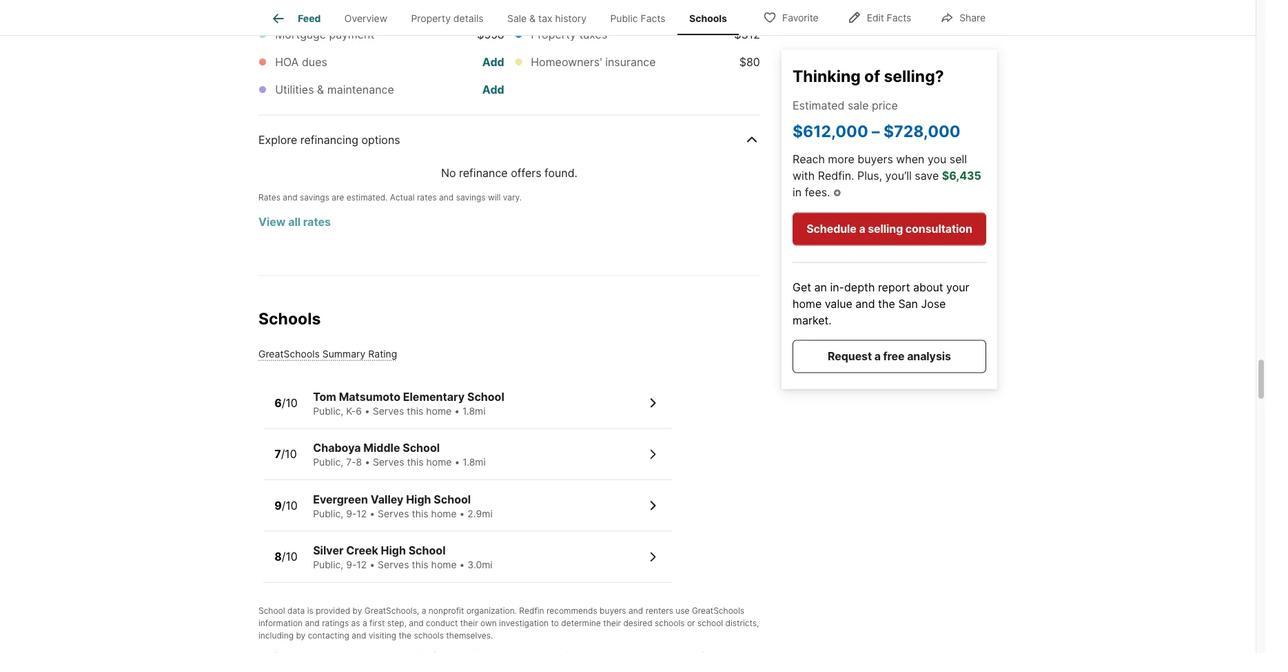 Task type: vqa. For each thing, say whether or not it's contained in the screenshot.
serves in Silver Creek High School Public, 9-12 • Serves this home • 3.0mi
yes



Task type: locate. For each thing, give the bounding box(es) containing it.
1 horizontal spatial high
[[406, 493, 431, 507]]

are
[[332, 193, 344, 203]]

by inside first step, and conduct their own investigation to determine their desired schools or school districts, including by contacting and visiting the schools themselves.
[[296, 631, 306, 641]]

overview tab
[[333, 2, 399, 35]]

themselves.
[[446, 631, 493, 641]]

greatschools up the 6 /10
[[258, 349, 320, 360]]

1.8mi down elementary
[[462, 406, 486, 417]]

6
[[274, 397, 282, 410], [356, 406, 362, 417]]

serves down middle
[[373, 457, 404, 469]]

1 vertical spatial 12
[[357, 560, 367, 571]]

districts,
[[725, 619, 759, 629]]

0 vertical spatial by
[[353, 607, 362, 617]]

or
[[687, 619, 695, 629]]

serves down matsumoto
[[373, 406, 404, 417]]

0 horizontal spatial by
[[296, 631, 306, 641]]

a for schedule
[[859, 222, 865, 236]]

public, inside tom matsumoto elementary school public, k-6 • serves this home • 1.8mi
[[313, 406, 343, 417]]

facts for edit facts
[[887, 12, 911, 24]]

3 public, from the top
[[313, 508, 343, 520]]

explore refinancing options button
[[258, 116, 760, 165]]

1 horizontal spatial their
[[603, 619, 621, 629]]

home inside get an in-depth report about your home value and the
[[793, 297, 822, 311]]

public, inside evergreen valley high school public, 9-12 • serves this home • 2.9mi
[[313, 508, 343, 520]]

by down information
[[296, 631, 306, 641]]

schedule a selling consultation
[[806, 222, 972, 236]]

9- down creek
[[346, 560, 357, 571]]

9 /10
[[274, 499, 298, 513]]

1 public, from the top
[[313, 406, 343, 417]]

hoa dues
[[275, 56, 327, 69]]

0 horizontal spatial savings
[[300, 193, 329, 203]]

serves for creek
[[378, 560, 409, 571]]

this inside chaboya middle school public, 7-8 • serves this home • 1.8mi
[[407, 457, 424, 469]]

/10 left tom
[[282, 397, 298, 410]]

by up as
[[353, 607, 362, 617]]

9- inside "silver creek high school public, 9-12 • serves this home • 3.0mi"
[[346, 560, 357, 571]]

0 horizontal spatial their
[[460, 619, 478, 629]]

12 inside "silver creek high school public, 9-12 • serves this home • 3.0mi"
[[357, 560, 367, 571]]

schools
[[689, 13, 727, 24], [258, 309, 321, 329]]

schools down "conduct"
[[414, 631, 444, 641]]

a right ,
[[422, 607, 426, 617]]

details
[[453, 13, 484, 24]]

0 horizontal spatial the
[[399, 631, 412, 641]]

school inside "silver creek high school public, 9-12 • serves this home • 3.0mi"
[[408, 545, 446, 558]]

1 horizontal spatial 8
[[356, 457, 362, 469]]

facts inside tab
[[641, 13, 666, 24]]

0 horizontal spatial property
[[411, 13, 451, 24]]

$728,000
[[884, 121, 961, 140]]

dues
[[302, 56, 327, 69]]

sale & tax history
[[507, 13, 587, 24]]

the down step,
[[399, 631, 412, 641]]

an
[[814, 281, 827, 294]]

0 vertical spatial schools
[[689, 13, 727, 24]]

edit facts button
[[836, 3, 923, 31]]

this for valley
[[412, 508, 428, 520]]

rates right all
[[303, 216, 331, 229]]

investigation
[[499, 619, 549, 629]]

home up evergreen valley high school public, 9-12 • serves this home • 2.9mi
[[426, 457, 452, 469]]

san
[[898, 297, 918, 311]]

silver creek high school public, 9-12 • serves this home • 3.0mi
[[313, 545, 493, 571]]

a inside "button"
[[859, 222, 865, 236]]

$80
[[739, 56, 760, 69]]

9- inside evergreen valley high school public, 9-12 • serves this home • 2.9mi
[[346, 508, 357, 520]]

12 for valley
[[357, 508, 367, 520]]

their
[[460, 619, 478, 629], [603, 619, 621, 629]]

a right as
[[363, 619, 367, 629]]

12 inside evergreen valley high school public, 9-12 • serves this home • 2.9mi
[[357, 508, 367, 520]]

this up ,
[[412, 560, 428, 571]]

savings left are
[[300, 193, 329, 203]]

refinance
[[459, 167, 508, 180]]

and up desired
[[629, 607, 643, 617]]

school right elementary
[[467, 391, 504, 404]]

rates right 'actual'
[[417, 193, 437, 203]]

1 vertical spatial schools
[[414, 631, 444, 641]]

school up 2.9mi
[[434, 493, 471, 507]]

no refinance offers found.
[[441, 167, 578, 180]]

you
[[928, 152, 947, 166]]

facts
[[887, 12, 911, 24], [641, 13, 666, 24]]

&
[[529, 13, 536, 24], [317, 83, 324, 97]]

home for evergreen valley high school
[[431, 508, 457, 520]]

0 vertical spatial property
[[411, 13, 451, 24]]

depth
[[844, 281, 875, 294]]

schools down renters
[[655, 619, 685, 629]]

school inside evergreen valley high school public, 9-12 • serves this home • 2.9mi
[[434, 493, 471, 507]]

contacting
[[308, 631, 349, 641]]

/10 for 8
[[282, 551, 298, 564]]

1 horizontal spatial savings
[[456, 193, 486, 203]]

1.8mi
[[462, 406, 486, 417], [463, 457, 486, 469]]

8 down the chaboya
[[356, 457, 362, 469]]

property details
[[411, 13, 484, 24]]

own
[[480, 619, 497, 629]]

the down report on the right of page
[[878, 297, 895, 311]]

a left selling
[[859, 222, 865, 236]]

this up "silver creek high school public, 9-12 • serves this home • 3.0mi"
[[412, 508, 428, 520]]

1 9- from the top
[[346, 508, 357, 520]]

add up explore refinancing options dropdown button
[[482, 83, 504, 97]]

this up evergreen valley high school public, 9-12 • serves this home • 2.9mi
[[407, 457, 424, 469]]

1 vertical spatial rates
[[303, 216, 331, 229]]

& left tax at the left top
[[529, 13, 536, 24]]

no
[[441, 167, 456, 180]]

public, inside "silver creek high school public, 9-12 • serves this home • 3.0mi"
[[313, 560, 343, 571]]

6 down matsumoto
[[356, 406, 362, 417]]

vary.
[[503, 193, 522, 203]]

property inside tab
[[411, 13, 451, 24]]

1 vertical spatial 1.8mi
[[463, 457, 486, 469]]

& for utilities
[[317, 83, 324, 97]]

high inside "silver creek high school public, 9-12 • serves this home • 3.0mi"
[[381, 545, 406, 558]]

sale
[[507, 13, 527, 24]]

greatschools
[[258, 349, 320, 360], [364, 607, 417, 617], [692, 607, 744, 617]]

mortgage
[[275, 28, 326, 42]]

home down elementary
[[426, 406, 452, 417]]

a left free
[[874, 350, 881, 363]]

this inside "silver creek high school public, 9-12 • serves this home • 3.0mi"
[[412, 560, 428, 571]]

buyers up plus,
[[858, 152, 893, 166]]

options
[[361, 134, 400, 147]]

2 public, from the top
[[313, 457, 343, 469]]

this down elementary
[[407, 406, 423, 417]]

0 vertical spatial 8
[[356, 457, 362, 469]]

1 vertical spatial high
[[381, 545, 406, 558]]

redfin
[[519, 607, 544, 617]]

property left details
[[411, 13, 451, 24]]

home inside tom matsumoto elementary school public, k-6 • serves this home • 1.8mi
[[426, 406, 452, 417]]

school right middle
[[403, 442, 440, 455]]

high inside evergreen valley high school public, 9-12 • serves this home • 2.9mi
[[406, 493, 431, 507]]

0 vertical spatial 9-
[[346, 508, 357, 520]]

home up 'market.' at the right of the page
[[793, 297, 822, 311]]

1 horizontal spatial schools
[[689, 13, 727, 24]]

serves for valley
[[378, 508, 409, 520]]

2 horizontal spatial greatschools
[[692, 607, 744, 617]]

/10 left the chaboya
[[281, 448, 297, 461]]

rating
[[368, 349, 397, 360]]

high
[[406, 493, 431, 507], [381, 545, 406, 558]]

1 horizontal spatial by
[[353, 607, 362, 617]]

by
[[353, 607, 362, 617], [296, 631, 306, 641]]

public, down tom
[[313, 406, 343, 417]]

& inside sale & tax history tab
[[529, 13, 536, 24]]

0 vertical spatial schools
[[655, 619, 685, 629]]

•
[[365, 406, 370, 417], [454, 406, 460, 417], [365, 457, 370, 469], [454, 457, 460, 469], [370, 508, 375, 520], [459, 508, 465, 520], [370, 560, 375, 571], [459, 560, 465, 571]]

1 horizontal spatial buyers
[[858, 152, 893, 166]]

insurance
[[605, 56, 656, 69]]

8 /10
[[274, 551, 298, 564]]

school up information
[[258, 607, 285, 617]]

serves down valley
[[378, 508, 409, 520]]

request a free analysis button
[[793, 340, 986, 373]]

1 vertical spatial 9-
[[346, 560, 357, 571]]

serves inside chaboya middle school public, 7-8 • serves this home • 1.8mi
[[373, 457, 404, 469]]

valley
[[371, 493, 404, 507]]

serves inside tom matsumoto elementary school public, k-6 • serves this home • 1.8mi
[[373, 406, 404, 417]]

renters
[[646, 607, 673, 617]]

facts right edit at the right of the page
[[887, 12, 911, 24]]

and down the depth
[[856, 297, 875, 311]]

high right creek
[[381, 545, 406, 558]]

1 add from the top
[[482, 56, 504, 69]]

ratings
[[322, 619, 349, 629]]

and down no
[[439, 193, 454, 203]]

redfin.
[[818, 169, 854, 182]]

property down the sale & tax history
[[531, 28, 576, 42]]

12
[[357, 508, 367, 520], [357, 560, 367, 571]]

$6,435 in fees.
[[793, 169, 981, 199]]

9- down evergreen
[[346, 508, 357, 520]]

0 vertical spatial &
[[529, 13, 536, 24]]

matsumoto
[[339, 391, 400, 404]]

school inside tom matsumoto elementary school public, k-6 • serves this home • 1.8mi
[[467, 391, 504, 404]]

2 9- from the top
[[346, 560, 357, 571]]

9- for silver
[[346, 560, 357, 571]]

1 horizontal spatial 6
[[356, 406, 362, 417]]

12 down evergreen
[[357, 508, 367, 520]]

conduct
[[426, 619, 458, 629]]

this inside tom matsumoto elementary school public, k-6 • serves this home • 1.8mi
[[407, 406, 423, 417]]

& right utilities
[[317, 83, 324, 97]]

8 inside chaboya middle school public, 7-8 • serves this home • 1.8mi
[[356, 457, 362, 469]]

4 public, from the top
[[313, 560, 343, 571]]

estimated.
[[346, 193, 388, 203]]

schools inside tab
[[689, 13, 727, 24]]

analysis
[[907, 350, 951, 363]]

1 vertical spatial 8
[[274, 551, 282, 564]]

sell
[[950, 152, 967, 166]]

6 left tom
[[274, 397, 282, 410]]

/10 left silver
[[282, 551, 298, 564]]

1 vertical spatial the
[[399, 631, 412, 641]]

$558
[[477, 28, 504, 42]]

high right valley
[[406, 493, 431, 507]]

0 horizontal spatial buyers
[[600, 607, 626, 617]]

and
[[283, 193, 297, 203], [439, 193, 454, 203], [856, 297, 875, 311], [629, 607, 643, 617], [305, 619, 320, 629], [409, 619, 424, 629], [352, 631, 366, 641]]

1 vertical spatial buyers
[[600, 607, 626, 617]]

serves inside evergreen valley high school public, 9-12 • serves this home • 2.9mi
[[378, 508, 409, 520]]

2 12 from the top
[[357, 560, 367, 571]]

tab list
[[258, 0, 750, 35]]

plus,
[[857, 169, 882, 182]]

savings
[[300, 193, 329, 203], [456, 193, 486, 203]]

save
[[915, 169, 939, 182]]

a inside 'button'
[[874, 350, 881, 363]]

serves inside "silver creek high school public, 9-12 • serves this home • 3.0mi"
[[378, 560, 409, 571]]

facts inside button
[[887, 12, 911, 24]]

home inside "silver creek high school public, 9-12 • serves this home • 3.0mi"
[[431, 560, 457, 571]]

0 vertical spatial the
[[878, 297, 895, 311]]

1 vertical spatial &
[[317, 83, 324, 97]]

greatschools up school
[[692, 607, 744, 617]]

0 vertical spatial high
[[406, 493, 431, 507]]

jose
[[921, 297, 946, 311]]

home inside evergreen valley high school public, 9-12 • serves this home • 2.9mi
[[431, 508, 457, 520]]

school inside chaboya middle school public, 7-8 • serves this home • 1.8mi
[[403, 442, 440, 455]]

add down the $558
[[482, 56, 504, 69]]

1 horizontal spatial facts
[[887, 12, 911, 24]]

1 vertical spatial property
[[531, 28, 576, 42]]

public
[[610, 13, 638, 24]]

2 add from the top
[[482, 83, 504, 97]]

school down evergreen valley high school public, 9-12 • serves this home • 2.9mi
[[408, 545, 446, 558]]

0 vertical spatial 1.8mi
[[462, 406, 486, 417]]

public, for evergreen
[[313, 508, 343, 520]]

2 their from the left
[[603, 619, 621, 629]]

1 horizontal spatial the
[[878, 297, 895, 311]]

1 12 from the top
[[357, 508, 367, 520]]

home left 3.0mi
[[431, 560, 457, 571]]

12 down creek
[[357, 560, 367, 571]]

their left desired
[[603, 619, 621, 629]]

0 vertical spatial rates
[[417, 193, 437, 203]]

1 horizontal spatial &
[[529, 13, 536, 24]]

buyers up desired
[[600, 607, 626, 617]]

0 vertical spatial buyers
[[858, 152, 893, 166]]

get
[[793, 281, 811, 294]]

serves
[[373, 406, 404, 417], [373, 457, 404, 469], [378, 508, 409, 520], [378, 560, 409, 571]]

1 horizontal spatial property
[[531, 28, 576, 42]]

and down as
[[352, 631, 366, 641]]

a for ,
[[422, 607, 426, 617]]

2 savings from the left
[[456, 193, 486, 203]]

to
[[551, 619, 559, 629]]

greatschools summary rating
[[258, 349, 397, 360]]

8 left silver
[[274, 551, 282, 564]]

/10 left evergreen
[[282, 499, 298, 513]]

feed link
[[270, 10, 321, 27]]

1.8mi up 2.9mi
[[463, 457, 486, 469]]

1 vertical spatial schools
[[258, 309, 321, 329]]

0 horizontal spatial &
[[317, 83, 324, 97]]

1 vertical spatial add
[[482, 83, 504, 97]]

serves for matsumoto
[[373, 406, 404, 417]]

savings left will
[[456, 193, 486, 203]]

public, inside chaboya middle school public, 7-8 • serves this home • 1.8mi
[[313, 457, 343, 469]]

share button
[[929, 3, 997, 31]]

greatschools up step,
[[364, 607, 417, 617]]

a for request
[[874, 350, 881, 363]]

public, down silver
[[313, 560, 343, 571]]

the inside get an in-depth report about your home value and the
[[878, 297, 895, 311]]

and inside get an in-depth report about your home value and the
[[856, 297, 875, 311]]

thinking of selling?
[[793, 66, 944, 85]]

0 horizontal spatial high
[[381, 545, 406, 558]]

their up 'themselves.' at the bottom
[[460, 619, 478, 629]]

school
[[697, 619, 723, 629]]

san jose market.
[[793, 297, 946, 327]]

public, down evergreen
[[313, 508, 343, 520]]

0 horizontal spatial facts
[[641, 13, 666, 24]]

greatschools inside , a nonprofit organization. redfin recommends buyers and renters use greatschools information and ratings as a
[[692, 607, 744, 617]]

serves down creek
[[378, 560, 409, 571]]

rates
[[258, 193, 281, 203]]

summary
[[322, 349, 366, 360]]

0 vertical spatial add
[[482, 56, 504, 69]]

facts right public
[[641, 13, 666, 24]]

this inside evergreen valley high school public, 9-12 • serves this home • 2.9mi
[[412, 508, 428, 520]]

1 vertical spatial by
[[296, 631, 306, 641]]

fees.
[[805, 186, 830, 199]]

0 vertical spatial 12
[[357, 508, 367, 520]]

home left 2.9mi
[[431, 508, 457, 520]]

public, down the chaboya
[[313, 457, 343, 469]]

/10 for 6
[[282, 397, 298, 410]]

schools tab
[[677, 2, 739, 35]]

home for silver creek high school
[[431, 560, 457, 571]]



Task type: describe. For each thing, give the bounding box(es) containing it.
public facts
[[610, 13, 666, 24]]

edit facts
[[867, 12, 911, 24]]

elementary
[[403, 391, 465, 404]]

recommends
[[547, 607, 597, 617]]

free
[[883, 350, 905, 363]]

get an in-depth report about your home value and the
[[793, 281, 969, 311]]

property details tab
[[399, 2, 495, 35]]

actual
[[390, 193, 415, 203]]

facts for public facts
[[641, 13, 666, 24]]

1.8mi inside chaboya middle school public, 7-8 • serves this home • 1.8mi
[[463, 457, 486, 469]]

explore
[[258, 134, 297, 147]]

add for hoa dues
[[482, 56, 504, 69]]

0 horizontal spatial 8
[[274, 551, 282, 564]]

tab list containing feed
[[258, 0, 750, 35]]

$312
[[734, 28, 760, 42]]

nonprofit
[[429, 607, 464, 617]]

your
[[946, 281, 969, 294]]

the inside first step, and conduct their own investigation to determine their desired schools or school districts, including by contacting and visiting the schools themselves.
[[399, 631, 412, 641]]

0 horizontal spatial schools
[[414, 631, 444, 641]]

property taxes
[[531, 28, 607, 42]]

buyers inside , a nonprofit organization. redfin recommends buyers and renters use greatschools information and ratings as a
[[600, 607, 626, 617]]

sale & tax history tab
[[495, 2, 598, 35]]

home inside chaboya middle school public, 7-8 • serves this home • 1.8mi
[[426, 457, 452, 469]]

0 horizontal spatial schools
[[258, 309, 321, 329]]

high for valley
[[406, 493, 431, 507]]

favorite button
[[751, 3, 830, 31]]

hoa
[[275, 56, 299, 69]]

–
[[872, 121, 880, 140]]

chaboya middle school public, 7-8 • serves this home • 1.8mi
[[313, 442, 486, 469]]

6 inside tom matsumoto elementary school public, k-6 • serves this home • 1.8mi
[[356, 406, 362, 417]]

school for silver creek high school
[[408, 545, 446, 558]]

1 horizontal spatial schools
[[655, 619, 685, 629]]

payment
[[329, 28, 374, 42]]

sale
[[848, 98, 869, 112]]

0 horizontal spatial greatschools
[[258, 349, 320, 360]]

9- for evergreen
[[346, 508, 357, 520]]

tom matsumoto elementary school public, k-6 • serves this home • 1.8mi
[[313, 391, 504, 417]]

reach
[[793, 152, 825, 166]]

of
[[864, 66, 880, 85]]

property for property details
[[411, 13, 451, 24]]

explore refinancing options
[[258, 134, 400, 147]]

1 savings from the left
[[300, 193, 329, 203]]

favorite
[[782, 12, 819, 24]]

use
[[676, 607, 690, 617]]

middle
[[363, 442, 400, 455]]

chaboya
[[313, 442, 361, 455]]

in
[[793, 186, 802, 199]]

view all rates link
[[258, 214, 331, 231]]

and down ,
[[409, 619, 424, 629]]

$6,435
[[942, 169, 981, 182]]

homeowners' insurance
[[531, 56, 656, 69]]

including
[[258, 631, 294, 641]]

tax
[[538, 13, 553, 24]]

with
[[793, 169, 815, 182]]

public facts tab
[[598, 2, 677, 35]]

buyers inside the reach more buyers when you sell with redfin. plus, you'll save
[[858, 152, 893, 166]]

1.8mi inside tom matsumoto elementary school public, k-6 • serves this home • 1.8mi
[[462, 406, 486, 417]]

/10 for 7
[[281, 448, 297, 461]]

as
[[351, 619, 360, 629]]

and down is
[[305, 619, 320, 629]]

consultation
[[905, 222, 972, 236]]

feed
[[298, 13, 321, 24]]

7
[[274, 448, 281, 461]]

you'll
[[885, 169, 912, 182]]

selling
[[868, 222, 903, 236]]

,
[[417, 607, 419, 617]]

greatschools summary rating link
[[258, 349, 397, 360]]

school for evergreen valley high school
[[434, 493, 471, 507]]

more
[[828, 152, 855, 166]]

3.0mi
[[468, 560, 493, 571]]

determine
[[561, 619, 601, 629]]

evergreen
[[313, 493, 368, 507]]

high for creek
[[381, 545, 406, 558]]

public, for tom
[[313, 406, 343, 417]]

12 for creek
[[357, 560, 367, 571]]

desired
[[623, 619, 652, 629]]

refinancing
[[300, 134, 358, 147]]

rates and savings are estimated. actual rates and savings will vary.
[[258, 193, 522, 203]]

0 horizontal spatial rates
[[303, 216, 331, 229]]

organization.
[[466, 607, 517, 617]]

property for property taxes
[[531, 28, 576, 42]]

add for utilities & maintenance
[[482, 83, 504, 97]]

1 their from the left
[[460, 619, 478, 629]]

6 /10
[[274, 397, 298, 410]]

estimated
[[793, 98, 845, 112]]

public, for silver
[[313, 560, 343, 571]]

history
[[555, 13, 587, 24]]

overview
[[344, 13, 387, 24]]

, a nonprofit organization. redfin recommends buyers and renters use greatschools information and ratings as a
[[258, 607, 744, 629]]

offers
[[511, 167, 541, 180]]

estimated sale price
[[793, 98, 898, 112]]

about
[[913, 281, 943, 294]]

value
[[825, 297, 852, 311]]

and right rates
[[283, 193, 297, 203]]

data
[[287, 607, 305, 617]]

utilities & maintenance
[[275, 83, 394, 97]]

schedule a selling consultation button
[[793, 213, 986, 246]]

home for tom matsumoto elementary school
[[426, 406, 452, 417]]

& for sale
[[529, 13, 536, 24]]

$612,000 – $728,000
[[793, 121, 961, 140]]

this for creek
[[412, 560, 428, 571]]

when
[[896, 152, 925, 166]]

this for matsumoto
[[407, 406, 423, 417]]

1 horizontal spatial rates
[[417, 193, 437, 203]]

/10 for 9
[[282, 499, 298, 513]]

all
[[288, 216, 301, 229]]

report
[[878, 281, 910, 294]]

school for tom matsumoto elementary school
[[467, 391, 504, 404]]

first step, and conduct their own investigation to determine their desired schools or school districts, including by contacting and visiting the schools themselves.
[[258, 619, 759, 641]]

visiting
[[369, 631, 396, 641]]

0 horizontal spatial 6
[[274, 397, 282, 410]]

school data is provided by greatschools
[[258, 607, 417, 617]]

is
[[307, 607, 313, 617]]

7-
[[346, 457, 356, 469]]

silver
[[313, 545, 344, 558]]

7 /10
[[274, 448, 297, 461]]

will
[[488, 193, 501, 203]]

1 horizontal spatial greatschools
[[364, 607, 417, 617]]



